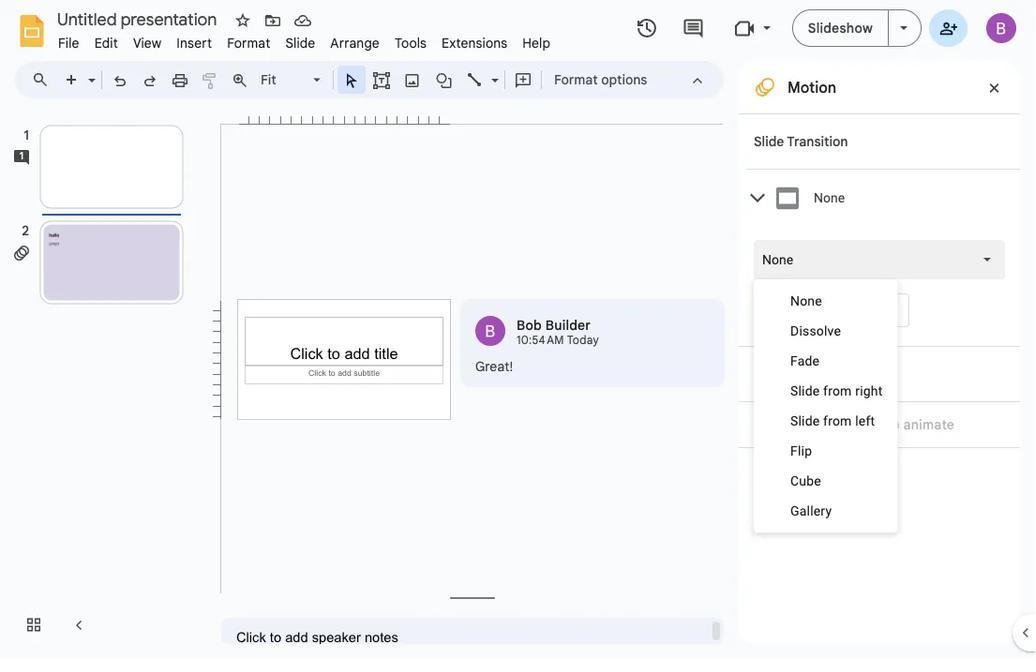 Task type: locate. For each thing, give the bounding box(es) containing it.
menu bar containing file
[[51, 24, 558, 55]]

list containing bob builder
[[461, 299, 725, 387]]

animations
[[799, 366, 868, 382]]

Menus field
[[23, 67, 65, 93]]

format options button
[[546, 66, 656, 94]]

motion section
[[739, 61, 1021, 644]]

format down star checkbox
[[227, 35, 271, 51]]

to inside apply to all slides button
[[818, 303, 830, 318]]

none option
[[763, 250, 794, 269]]

transition
[[787, 133, 848, 150]]

slide up zoom field
[[286, 35, 316, 51]]

menu bar
[[51, 24, 558, 55]]

slide
[[286, 35, 316, 51], [754, 133, 784, 150], [791, 383, 820, 399], [791, 413, 820, 429]]

1 vertical spatial to
[[887, 416, 900, 433]]

slide inside the motion section
[[754, 133, 784, 150]]

1 vertical spatial from
[[824, 413, 852, 429]]

from for right
[[824, 383, 852, 399]]

flip
[[791, 443, 813, 459]]

0 vertical spatial from
[[824, 383, 852, 399]]

0 vertical spatial to
[[818, 303, 830, 318]]

list box inside motion application
[[754, 280, 898, 533]]

2 from from the top
[[824, 413, 852, 429]]

to right left
[[887, 416, 900, 433]]

navigation
[[0, 106, 206, 659]]

object animations
[[754, 366, 868, 382]]

slide from right
[[791, 383, 883, 399]]

1 horizontal spatial to
[[887, 416, 900, 433]]

to
[[818, 303, 830, 318], [887, 416, 900, 433]]

none up apply
[[763, 252, 794, 267]]

format inside menu item
[[227, 35, 271, 51]]

file
[[58, 35, 79, 51]]

from
[[824, 383, 852, 399], [824, 413, 852, 429]]

format for format options
[[554, 71, 598, 88]]

list box containing none
[[754, 280, 898, 533]]

apply
[[783, 303, 815, 318]]

0 horizontal spatial to
[[818, 303, 830, 318]]

format left options
[[554, 71, 598, 88]]

format inside button
[[554, 71, 598, 88]]

2 vertical spatial none
[[791, 293, 823, 309]]

an
[[823, 416, 839, 433]]

10:54 am
[[517, 333, 564, 348]]

none down transition
[[814, 190, 845, 206]]

1 vertical spatial format
[[554, 71, 598, 88]]

help menu item
[[515, 32, 558, 54]]

format
[[227, 35, 271, 51], [554, 71, 598, 88]]

0 vertical spatial none
[[814, 190, 845, 206]]

none tab
[[747, 169, 1021, 226]]

slide left an
[[791, 413, 820, 429]]

1 horizontal spatial format
[[554, 71, 598, 88]]

animate
[[904, 416, 955, 433]]

Star checkbox
[[230, 8, 256, 34]]

slide down object animations
[[791, 383, 820, 399]]

1 vertical spatial none
[[763, 252, 794, 267]]

motion application
[[0, 0, 1036, 659]]

slide from left
[[791, 413, 875, 429]]

slide left transition
[[754, 133, 784, 150]]

slide for slide from right
[[791, 383, 820, 399]]

0 horizontal spatial format
[[227, 35, 271, 51]]

1 from from the top
[[824, 383, 852, 399]]

file menu item
[[51, 32, 87, 54]]

apply to all slides button
[[754, 294, 910, 327]]

list box
[[754, 280, 898, 533]]

main toolbar
[[55, 66, 657, 94]]

to left all
[[818, 303, 830, 318]]

motion
[[788, 78, 837, 97]]

none up the dissolve
[[791, 293, 823, 309]]

0 vertical spatial format
[[227, 35, 271, 51]]

slide inside menu item
[[286, 35, 316, 51]]

today
[[567, 333, 599, 348]]

Rename text field
[[51, 8, 228, 30]]

from down animations
[[824, 383, 852, 399]]

share. private to only me. image
[[940, 19, 958, 36]]

list
[[461, 299, 725, 387]]

none
[[814, 190, 845, 206], [763, 252, 794, 267], [791, 293, 823, 309]]

cube
[[791, 473, 822, 489]]

from for left
[[824, 413, 852, 429]]

view menu item
[[126, 32, 169, 54]]

Zoom text field
[[258, 67, 310, 93]]

from left left
[[824, 413, 852, 429]]



Task type: vqa. For each thing, say whether or not it's contained in the screenshot.
None inside the "list box"
yes



Task type: describe. For each thing, give the bounding box(es) containing it.
arrange
[[331, 35, 380, 51]]

new slide with layout image
[[83, 68, 96, 74]]

builder
[[546, 317, 591, 333]]

extensions
[[442, 35, 508, 51]]

edit
[[94, 35, 118, 51]]

menu bar banner
[[0, 0, 1036, 659]]

Zoom field
[[255, 67, 329, 94]]

slide for slide transition
[[754, 133, 784, 150]]

bob
[[517, 317, 542, 333]]

select an object to animate
[[779, 416, 955, 433]]

great!
[[476, 358, 513, 375]]

slideshow button
[[792, 9, 889, 47]]

none inside list box
[[763, 252, 794, 267]]

right
[[856, 383, 883, 399]]

insert menu item
[[169, 32, 220, 54]]

options
[[602, 71, 648, 88]]

object
[[754, 366, 796, 382]]

insert
[[177, 35, 212, 51]]

start slideshow (⌘+enter) image
[[901, 26, 908, 30]]

dissolve
[[791, 323, 842, 339]]

arrange menu item
[[323, 32, 387, 54]]

bob builder image
[[476, 316, 506, 346]]

slide transition
[[754, 133, 848, 150]]

tools
[[395, 35, 427, 51]]

select an object to animate button
[[754, 414, 967, 436]]

play
[[778, 472, 805, 488]]

format options
[[554, 71, 648, 88]]

slide menu item
[[278, 32, 323, 54]]

format menu item
[[220, 32, 278, 54]]

extensions menu item
[[434, 32, 515, 54]]

none inside list box
[[791, 293, 823, 309]]

select
[[779, 416, 820, 433]]

fade
[[791, 353, 820, 369]]

none tab panel
[[747, 226, 1021, 346]]

format for format
[[227, 35, 271, 51]]

menu bar inside menu bar "banner"
[[51, 24, 558, 55]]

navigation inside motion application
[[0, 106, 206, 659]]

all
[[833, 303, 846, 318]]

shape image
[[434, 67, 455, 93]]

none inside tab
[[814, 190, 845, 206]]

slide for slide from left
[[791, 413, 820, 429]]

slide for slide
[[286, 35, 316, 51]]

tools menu item
[[387, 32, 434, 54]]

view
[[133, 35, 162, 51]]

to inside select an object to animate button
[[887, 416, 900, 433]]

gallery
[[791, 503, 832, 519]]

bob builder 10:54 am today
[[517, 317, 599, 348]]

list inside motion application
[[461, 299, 725, 387]]

help
[[523, 35, 551, 51]]

slides
[[849, 303, 881, 318]]

apply to all slides
[[783, 303, 881, 318]]

left
[[856, 413, 875, 429]]

object
[[843, 416, 883, 433]]

play button
[[754, 463, 828, 497]]

none list box
[[754, 240, 1006, 280]]

slideshow
[[808, 20, 873, 36]]

edit menu item
[[87, 32, 126, 54]]

insert image image
[[402, 67, 424, 93]]



